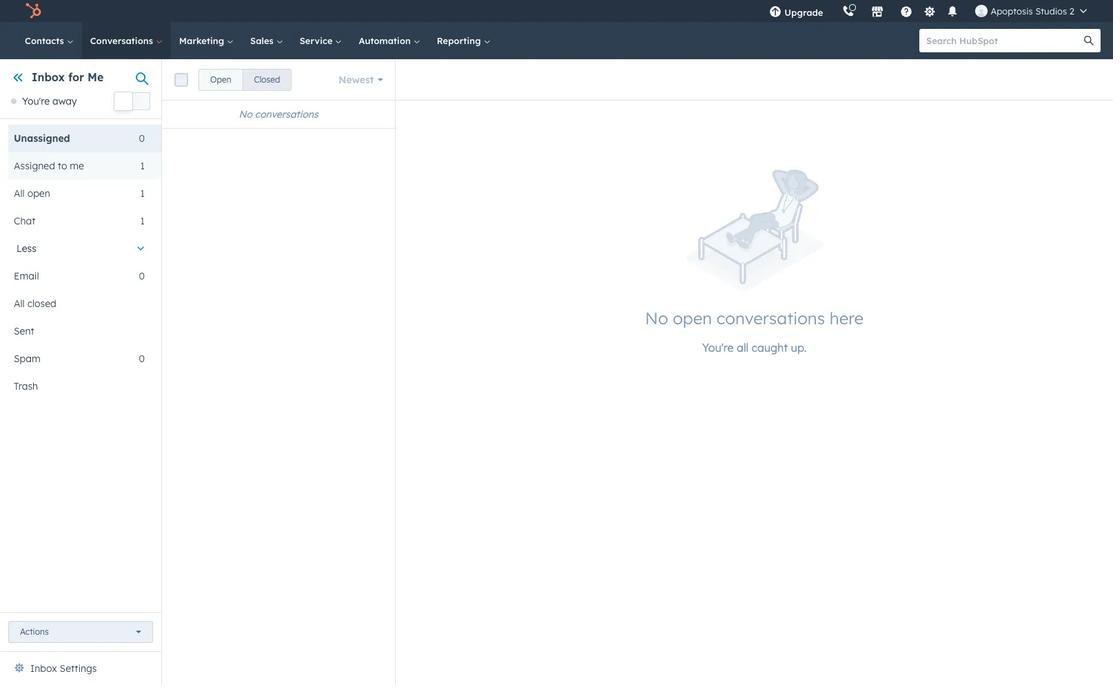 Task type: locate. For each thing, give the bounding box(es) containing it.
upgrade
[[785, 7, 823, 18]]

1 vertical spatial all
[[14, 298, 25, 310]]

2 vertical spatial 1
[[140, 215, 145, 228]]

0 vertical spatial you're
[[22, 95, 50, 108]]

1 0 from the top
[[139, 133, 145, 145]]

assigned to me
[[14, 160, 84, 173]]

marketplaces button
[[863, 0, 892, 22]]

to
[[58, 160, 67, 173]]

open down assigned
[[27, 188, 50, 200]]

all
[[737, 341, 749, 355]]

hubspot link
[[17, 3, 52, 19]]

0 vertical spatial inbox
[[32, 70, 65, 84]]

studios
[[1036, 6, 1067, 17]]

trash
[[14, 381, 38, 393]]

1 vertical spatial you're
[[702, 341, 734, 355]]

service
[[300, 35, 335, 46]]

1 vertical spatial inbox
[[30, 663, 57, 676]]

3 0 from the top
[[139, 353, 145, 366]]

0 vertical spatial 1
[[140, 160, 145, 173]]

1 vertical spatial no
[[645, 308, 668, 329]]

help image
[[901, 6, 913, 19]]

3 1 from the top
[[140, 215, 145, 228]]

reporting link
[[429, 22, 499, 59]]

you're inside 'no open conversations here' main content
[[702, 341, 734, 355]]

contacts link
[[17, 22, 82, 59]]

sales link
[[242, 22, 291, 59]]

1 vertical spatial open
[[673, 308, 712, 329]]

1 vertical spatial conversations
[[717, 308, 825, 329]]

1 vertical spatial 1
[[140, 188, 145, 200]]

group containing open
[[199, 69, 292, 91]]

inbox
[[32, 70, 65, 84], [30, 663, 57, 676]]

all up chat
[[14, 188, 25, 200]]

1 vertical spatial 0
[[139, 270, 145, 283]]

conversations down 'closed' button
[[255, 108, 318, 121]]

menu
[[760, 0, 1097, 22]]

0 horizontal spatial no
[[239, 108, 252, 121]]

notifications button
[[941, 0, 965, 22]]

1 for open
[[140, 188, 145, 200]]

up.
[[791, 341, 807, 355]]

group inside 'no open conversations here' main content
[[199, 69, 292, 91]]

conversations
[[90, 35, 156, 46]]

no
[[239, 108, 252, 121], [645, 308, 668, 329]]

conversations up caught
[[717, 308, 825, 329]]

0 vertical spatial conversations
[[255, 108, 318, 121]]

calling icon image
[[843, 6, 855, 18]]

0 horizontal spatial open
[[27, 188, 50, 200]]

1 horizontal spatial you're
[[702, 341, 734, 355]]

0 vertical spatial no
[[239, 108, 252, 121]]

all
[[14, 188, 25, 200], [14, 298, 25, 310]]

inbox settings link
[[30, 661, 97, 678]]

inbox left settings
[[30, 663, 57, 676]]

Open button
[[199, 69, 243, 91]]

you're left all
[[702, 341, 734, 355]]

all inside button
[[14, 298, 25, 310]]

2 vertical spatial 0
[[139, 353, 145, 366]]

you're all caught up.
[[702, 341, 807, 355]]

no for no conversations
[[239, 108, 252, 121]]

1 all from the top
[[14, 188, 25, 200]]

Search HubSpot search field
[[920, 29, 1089, 52]]

open up you're all caught up. on the right
[[673, 308, 712, 329]]

conversations
[[255, 108, 318, 121], [717, 308, 825, 329]]

automation
[[359, 35, 413, 46]]

1 horizontal spatial no
[[645, 308, 668, 329]]

marketing link
[[171, 22, 242, 59]]

group
[[199, 69, 292, 91]]

apoptosis studios 2 button
[[968, 0, 1095, 22]]

0 horizontal spatial you're
[[22, 95, 50, 108]]

settings link
[[921, 4, 939, 18]]

you're
[[22, 95, 50, 108], [702, 341, 734, 355]]

2 0 from the top
[[139, 270, 145, 283]]

you're right you're away image
[[22, 95, 50, 108]]

less
[[17, 243, 36, 255]]

calling icon button
[[837, 2, 861, 20]]

2 1 from the top
[[140, 188, 145, 200]]

marketplaces image
[[872, 6, 884, 19]]

open
[[27, 188, 50, 200], [673, 308, 712, 329]]

all left closed
[[14, 298, 25, 310]]

conversations link
[[82, 22, 171, 59]]

you're away
[[22, 95, 77, 108]]

caught
[[752, 341, 788, 355]]

inbox up you're away
[[32, 70, 65, 84]]

0 vertical spatial all
[[14, 188, 25, 200]]

open inside main content
[[673, 308, 712, 329]]

1
[[140, 160, 145, 173], [140, 188, 145, 200], [140, 215, 145, 228]]

menu item
[[833, 0, 836, 22]]

help button
[[895, 0, 919, 22]]

search image
[[1084, 36, 1094, 46]]

inbox settings
[[30, 663, 97, 676]]

you're away image
[[11, 99, 17, 104]]

1 horizontal spatial open
[[673, 308, 712, 329]]

0 vertical spatial open
[[27, 188, 50, 200]]

2 all from the top
[[14, 298, 25, 310]]

0 vertical spatial 0
[[139, 133, 145, 145]]

all for all closed
[[14, 298, 25, 310]]

1 1 from the top
[[140, 160, 145, 173]]

Closed button
[[242, 69, 292, 91]]

0
[[139, 133, 145, 145], [139, 270, 145, 283], [139, 353, 145, 366]]



Task type: describe. For each thing, give the bounding box(es) containing it.
menu containing apoptosis studios 2
[[760, 0, 1097, 22]]

inbox for me
[[32, 70, 104, 84]]

sent button
[[8, 318, 145, 346]]

newest
[[339, 73, 374, 86]]

marketing
[[179, 35, 227, 46]]

for
[[68, 70, 84, 84]]

all closed
[[14, 298, 56, 310]]

0 for unassigned
[[139, 133, 145, 145]]

all closed button
[[8, 290, 145, 318]]

search button
[[1078, 29, 1101, 52]]

trash button
[[8, 373, 145, 401]]

open
[[210, 74, 231, 84]]

actions button
[[8, 622, 153, 644]]

inbox for inbox settings
[[30, 663, 57, 676]]

hubspot image
[[25, 3, 41, 19]]

all open
[[14, 188, 50, 200]]

no conversations
[[239, 108, 318, 121]]

all for all open
[[14, 188, 25, 200]]

no open conversations here main content
[[162, 59, 1113, 686]]

spam
[[14, 353, 40, 366]]

service link
[[291, 22, 351, 59]]

inbox for inbox for me
[[32, 70, 65, 84]]

newest button
[[330, 66, 392, 93]]

apoptosis
[[991, 6, 1033, 17]]

you're for you're away
[[22, 95, 50, 108]]

open for no
[[673, 308, 712, 329]]

you're for you're all caught up.
[[702, 341, 734, 355]]

2
[[1070, 6, 1075, 17]]

contacts
[[25, 35, 67, 46]]

assigned
[[14, 160, 55, 173]]

0 for spam
[[139, 353, 145, 366]]

me
[[88, 70, 104, 84]]

notifications image
[[947, 6, 959, 19]]

upgrade image
[[770, 6, 782, 19]]

no for no open conversations here
[[645, 308, 668, 329]]

settings image
[[924, 6, 936, 18]]

tara schultz image
[[976, 5, 988, 17]]

apoptosis studios 2
[[991, 6, 1075, 17]]

settings
[[60, 663, 97, 676]]

away
[[52, 95, 77, 108]]

email
[[14, 270, 39, 283]]

0 for email
[[139, 270, 145, 283]]

1 for to
[[140, 160, 145, 173]]

automation link
[[351, 22, 429, 59]]

0 horizontal spatial conversations
[[255, 108, 318, 121]]

open for all
[[27, 188, 50, 200]]

closed
[[254, 74, 280, 84]]

here
[[830, 308, 864, 329]]

chat
[[14, 215, 35, 228]]

actions
[[20, 627, 49, 638]]

reporting
[[437, 35, 484, 46]]

closed
[[27, 298, 56, 310]]

1 horizontal spatial conversations
[[717, 308, 825, 329]]

me
[[70, 160, 84, 173]]

sales
[[250, 35, 276, 46]]

unassigned
[[14, 133, 70, 145]]

sent
[[14, 326, 34, 338]]

no open conversations here
[[645, 308, 864, 329]]



Task type: vqa. For each thing, say whether or not it's contained in the screenshot.
Collapse all Popup Button
no



